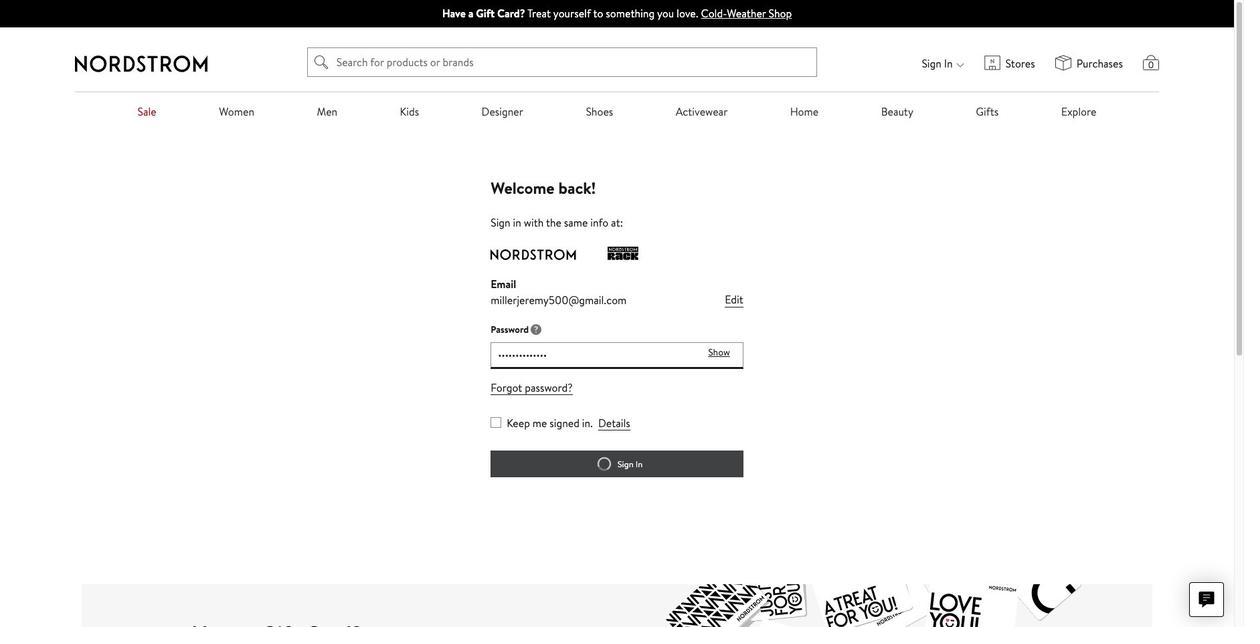 Task type: locate. For each thing, give the bounding box(es) containing it.
Search search field
[[307, 48, 817, 77]]

Search for products or brands search field
[[332, 48, 816, 76]]

nordstrom logo element
[[75, 55, 207, 72]]

None password field
[[491, 343, 743, 370]]

large search image
[[314, 54, 328, 70]]



Task type: vqa. For each thing, say whether or not it's contained in the screenshot.
Live chat image
yes



Task type: describe. For each thing, give the bounding box(es) containing it.
live chat image
[[1199, 592, 1215, 608]]



